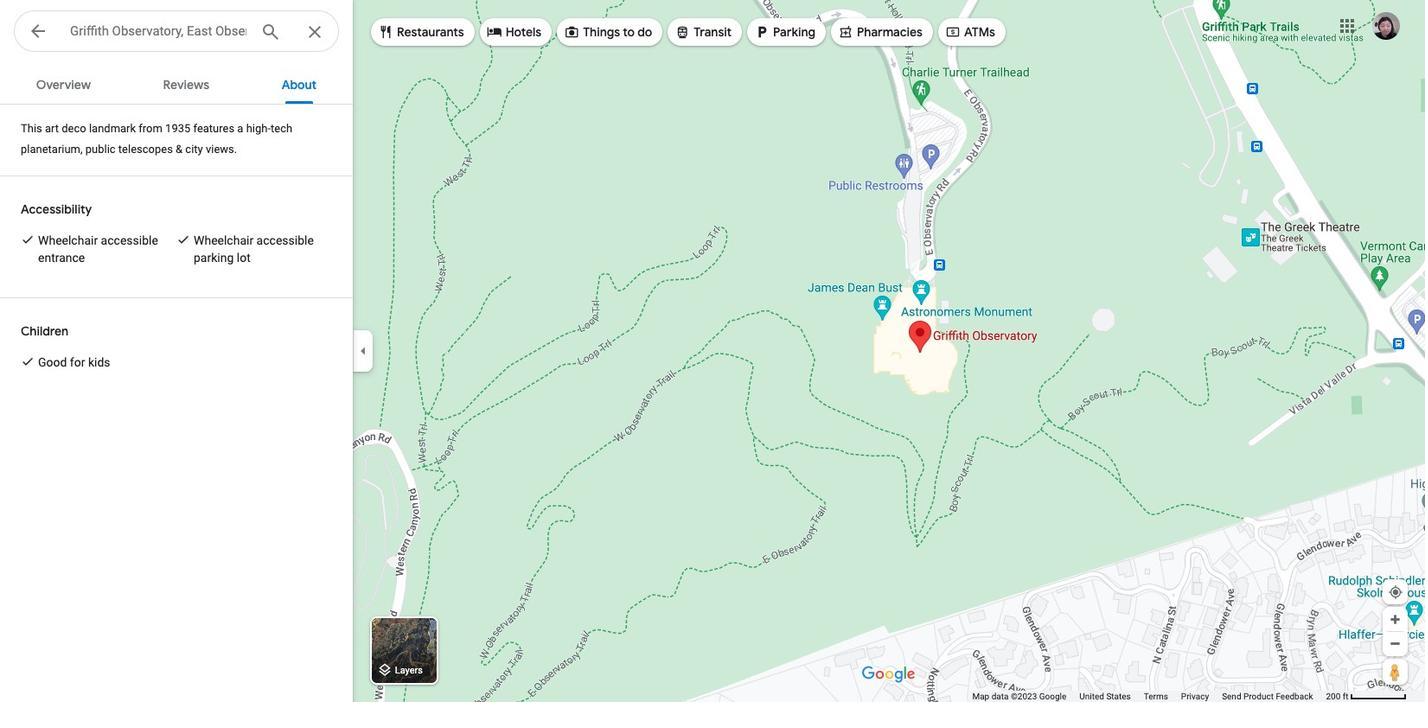 Task type: locate. For each thing, give the bounding box(es) containing it.
none field inside "griffith observatory, east observatory road, los angeles, ca" field
[[70, 21, 246, 42]]

2 wheelchair from the left
[[194, 234, 254, 247]]

planetarium,
[[21, 143, 83, 156]]

1 wheelchair from the left
[[38, 234, 98, 247]]

wheelchair up parking
[[194, 234, 254, 247]]

parking
[[194, 251, 234, 265]]

0 horizontal spatial wheelchair
[[38, 234, 98, 247]]

a
[[237, 122, 243, 135]]

reviews
[[163, 77, 209, 93]]

tab list containing overview
[[0, 62, 353, 104]]

 hotels
[[487, 22, 542, 41]]

wheelchair inside wheelchair accessible parking lot
[[194, 234, 254, 247]]

accessible
[[101, 234, 158, 247], [257, 234, 314, 247]]


[[564, 22, 580, 41]]

overview
[[36, 77, 91, 93]]

wheelchair for parking
[[194, 234, 254, 247]]

1 accessible from the left
[[101, 234, 158, 247]]

accessible inside wheelchair accessible entrance
[[101, 234, 158, 247]]

footer containing map data ©2023 google
[[973, 691, 1326, 702]]

 search field
[[14, 10, 339, 55]]

wheelchair inside wheelchair accessible entrance
[[38, 234, 98, 247]]

accessible inside wheelchair accessible parking lot
[[257, 234, 314, 247]]

google
[[1039, 692, 1067, 701]]

google maps element
[[0, 0, 1425, 702]]

entrance
[[38, 251, 85, 265]]

privacy button
[[1181, 691, 1209, 702]]


[[487, 22, 502, 41]]

tab list
[[0, 62, 353, 104]]

from
[[139, 122, 163, 135]]

states
[[1107, 692, 1131, 701]]

0 horizontal spatial accessible
[[101, 234, 158, 247]]

©2023
[[1011, 692, 1037, 701]]

griffith observatory main content
[[0, 62, 353, 702]]

terms button
[[1144, 691, 1168, 702]]


[[945, 22, 961, 41]]

footer
[[973, 691, 1326, 702]]

wheelchair up entrance at the left top of page
[[38, 234, 98, 247]]

telescopes
[[118, 143, 173, 156]]

lot
[[237, 251, 251, 265]]

art
[[45, 122, 59, 135]]

accessibility
[[21, 202, 92, 217]]

2 accessible from the left
[[257, 234, 314, 247]]

collapse side panel image
[[354, 342, 373, 361]]

good for kids
[[38, 355, 110, 369]]

for
[[70, 355, 85, 369]]

1 horizontal spatial accessible
[[257, 234, 314, 247]]

1 horizontal spatial wheelchair
[[194, 234, 254, 247]]

map
[[973, 692, 990, 701]]

tab list inside google maps element
[[0, 62, 353, 104]]

restaurants
[[397, 24, 464, 40]]

transit
[[694, 24, 732, 40]]

 atms
[[945, 22, 995, 41]]

high-
[[246, 122, 271, 135]]

data
[[992, 692, 1009, 701]]

google account: michele murakami  
(michele.murakami@adept.ai) image
[[1373, 12, 1400, 39]]


[[378, 22, 394, 41]]

wheelchair for entrance
[[38, 234, 98, 247]]

footer inside google maps element
[[973, 691, 1326, 702]]

this art deco landmark from 1935 features a high-tech planetarium, public telescopes & city views.
[[21, 122, 292, 156]]

 restaurants
[[378, 22, 464, 41]]


[[28, 19, 48, 43]]

wheelchair accessible parking lot
[[194, 234, 314, 265]]


[[838, 22, 854, 41]]

 parking
[[754, 22, 816, 41]]

to
[[623, 24, 635, 40]]

wheelchair
[[38, 234, 98, 247], [194, 234, 254, 247]]

None field
[[70, 21, 246, 42]]

accessible for wheelchair accessible parking lot
[[257, 234, 314, 247]]

views.
[[206, 143, 237, 156]]

about griffith observatory region
[[0, 105, 353, 702]]

ft
[[1343, 692, 1349, 701]]

zoom in image
[[1389, 613, 1402, 626]]



Task type: vqa. For each thing, say whether or not it's contained in the screenshot.
in
no



Task type: describe. For each thing, give the bounding box(es) containing it.
&
[[176, 143, 183, 156]]

zoom out image
[[1389, 637, 1402, 650]]

accessible for wheelchair accessible entrance
[[101, 234, 158, 247]]

terms
[[1144, 692, 1168, 701]]

200 ft button
[[1326, 692, 1407, 701]]

 pharmacies
[[838, 22, 923, 41]]

Griffith Observatory, East Observatory Road, Los Angeles, CA field
[[14, 10, 339, 53]]

product
[[1244, 692, 1274, 701]]

tech
[[271, 122, 292, 135]]

features
[[193, 122, 235, 135]]


[[754, 22, 770, 41]]

public
[[85, 143, 116, 156]]

landmark
[[89, 122, 136, 135]]

pharmacies
[[857, 24, 923, 40]]

about button
[[268, 62, 330, 104]]

send
[[1222, 692, 1242, 701]]

 transit
[[675, 22, 732, 41]]

show street view coverage image
[[1383, 659, 1408, 685]]

deco
[[62, 122, 86, 135]]

children
[[21, 323, 68, 339]]

200 ft
[[1326, 692, 1349, 701]]

good
[[38, 355, 67, 369]]

send product feedback
[[1222, 692, 1313, 701]]

1935
[[165, 122, 191, 135]]

united states
[[1080, 692, 1131, 701]]

wheelchair accessible entrance
[[38, 234, 158, 265]]

united states button
[[1080, 691, 1131, 702]]

show your location image
[[1388, 585, 1404, 600]]

city
[[185, 143, 203, 156]]

united
[[1080, 692, 1104, 701]]

feedback
[[1276, 692, 1313, 701]]

200
[[1326, 692, 1341, 701]]

reviews button
[[149, 62, 223, 104]]

this
[[21, 122, 42, 135]]

overview button
[[22, 62, 105, 104]]

privacy
[[1181, 692, 1209, 701]]


[[675, 22, 690, 41]]

parking
[[773, 24, 816, 40]]

good for kids element
[[38, 354, 110, 371]]

 things to do
[[564, 22, 652, 41]]

atms
[[964, 24, 995, 40]]

do
[[638, 24, 652, 40]]

 button
[[14, 10, 62, 55]]

map data ©2023 google
[[973, 692, 1067, 701]]

hotels
[[506, 24, 542, 40]]

has wheelchair accessible entrance element
[[38, 232, 176, 266]]

layers
[[395, 665, 423, 677]]

about
[[282, 77, 317, 93]]

kids
[[88, 355, 110, 369]]

things
[[583, 24, 620, 40]]

send product feedback button
[[1222, 691, 1313, 702]]

has wheelchair accessible parking lot element
[[194, 232, 332, 266]]



